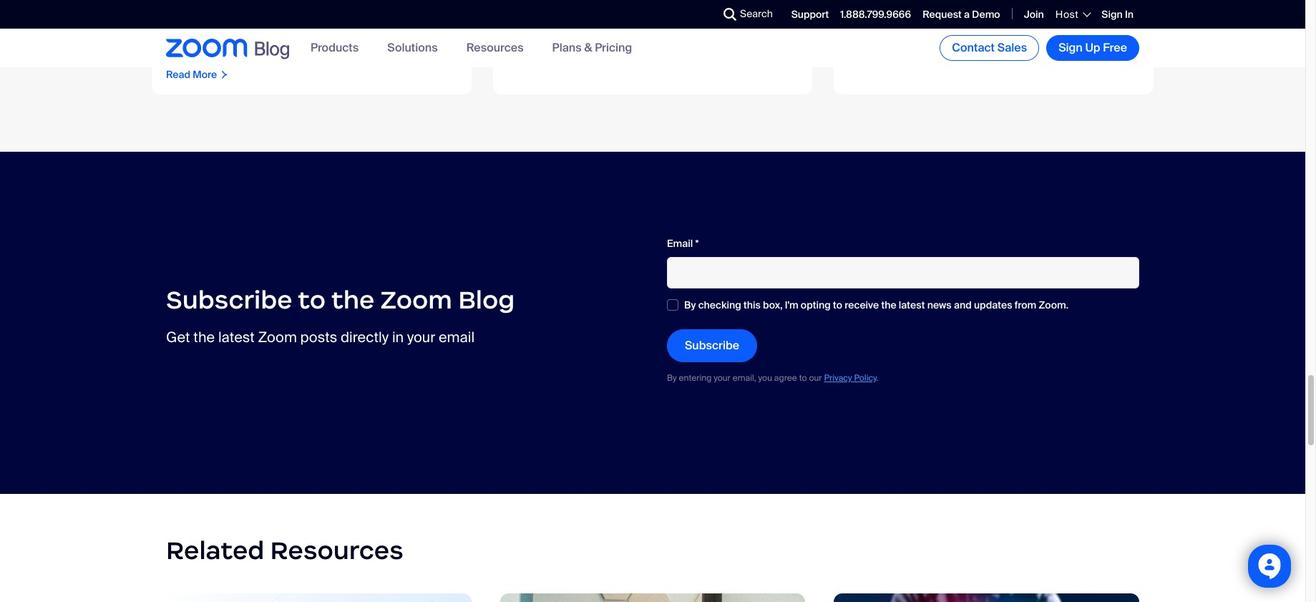 Task type: locate. For each thing, give the bounding box(es) containing it.
entering
[[679, 372, 712, 384]]

more for first read more link from the right
[[534, 54, 558, 67]]

1 vertical spatial by
[[667, 372, 677, 384]]

1 horizontal spatial subscribe
[[685, 338, 740, 353]]

your right in at the bottom left
[[407, 328, 436, 346]]

products
[[311, 40, 359, 55]]

sign
[[1102, 8, 1123, 21], [1059, 40, 1083, 55]]

sign for sign up free
[[1059, 40, 1083, 55]]

free
[[1104, 40, 1128, 55]]

policy
[[855, 372, 877, 384]]

0 horizontal spatial to
[[298, 284, 326, 316]]

opting
[[801, 299, 831, 312]]

your
[[407, 328, 436, 346], [714, 372, 731, 384]]

support
[[792, 8, 829, 21]]

the up the directly on the bottom of the page
[[332, 284, 375, 316]]

1 horizontal spatial your
[[714, 372, 731, 384]]

0 vertical spatial sign
[[1102, 8, 1123, 21]]

sign for sign in
[[1102, 8, 1123, 21]]

0 vertical spatial resources
[[467, 40, 524, 55]]

the
[[332, 284, 375, 316], [882, 299, 897, 312], [194, 328, 215, 346]]

privacy policy link
[[825, 372, 877, 384]]

1 vertical spatial zoom
[[258, 328, 297, 346]]

to right 'opting' in the right of the page
[[833, 299, 843, 312]]

1 horizontal spatial more
[[534, 54, 558, 67]]

sign up free link
[[1047, 35, 1140, 61]]

latest
[[899, 299, 926, 312], [218, 328, 255, 346]]

2 horizontal spatial to
[[833, 299, 843, 312]]

0 horizontal spatial latest
[[218, 328, 255, 346]]

to
[[298, 284, 326, 316], [833, 299, 843, 312], [800, 372, 807, 384]]

latest right the get
[[218, 328, 255, 346]]

email,
[[733, 372, 757, 384]]

0 vertical spatial read more
[[507, 54, 558, 67]]

read
[[507, 54, 532, 67], [166, 68, 191, 81]]

0 horizontal spatial sign
[[1059, 40, 1083, 55]]

updates
[[975, 299, 1013, 312]]

the right receive
[[882, 299, 897, 312]]

subscribe up the get
[[166, 284, 293, 316]]

0 vertical spatial read
[[507, 54, 532, 67]]

0 horizontal spatial your
[[407, 328, 436, 346]]

request
[[923, 8, 962, 21]]

zoom.
[[1039, 299, 1069, 312]]

from
[[1015, 299, 1037, 312]]

checking
[[699, 299, 742, 312]]

1 horizontal spatial read more
[[507, 54, 558, 67]]

more
[[534, 54, 558, 67], [193, 68, 217, 81]]

0 vertical spatial subscribe
[[166, 284, 293, 316]]

contact sales
[[953, 40, 1028, 55]]

1 horizontal spatial read more link
[[493, 0, 813, 95]]

more down the "zoom logo"
[[193, 68, 217, 81]]

the right the get
[[194, 328, 215, 346]]

0 vertical spatial your
[[407, 328, 436, 346]]

0 horizontal spatial read more
[[166, 68, 217, 81]]

subscribe
[[166, 284, 293, 316], [685, 338, 740, 353]]

sales
[[998, 40, 1028, 55]]

1 read more link from the left
[[152, 0, 472, 95]]

in
[[1126, 8, 1134, 21]]

1 horizontal spatial to
[[800, 372, 807, 384]]

zoom logo image
[[166, 39, 248, 57]]

subscribe up entering at the right of the page
[[685, 338, 740, 353]]

by checking this box, i'm opting to receive the latest news and updates from zoom.
[[685, 299, 1069, 312]]

join
[[1024, 8, 1045, 21]]

read more
[[507, 54, 558, 67], [166, 68, 217, 81]]

0 horizontal spatial read more link
[[152, 0, 472, 95]]

blog
[[458, 284, 515, 316]]

resources
[[467, 40, 524, 55], [270, 535, 404, 567]]

by left entering at the right of the page
[[667, 372, 677, 384]]

0 vertical spatial latest
[[899, 299, 926, 312]]

search
[[740, 7, 773, 20]]

support link
[[792, 8, 829, 21]]

posts
[[300, 328, 337, 346]]

latest left news
[[899, 299, 926, 312]]

sign up free
[[1059, 40, 1128, 55]]

1 vertical spatial sign
[[1059, 40, 1083, 55]]

1 horizontal spatial resources
[[467, 40, 524, 55]]

read more down the "zoom logo"
[[166, 68, 217, 81]]

0 horizontal spatial read
[[166, 68, 191, 81]]

email
[[439, 328, 475, 346]]

related resources
[[166, 535, 404, 567]]

None text field
[[667, 257, 1140, 289]]

1 vertical spatial subscribe
[[685, 338, 740, 353]]

read down the "zoom logo"
[[166, 68, 191, 81]]

1 vertical spatial read more
[[166, 68, 217, 81]]

.
[[877, 372, 879, 384]]

zoom up in at the bottom left
[[381, 284, 453, 316]]

0 horizontal spatial more
[[193, 68, 217, 81]]

read more left the &
[[507, 54, 558, 67]]

to left our
[[800, 372, 807, 384]]

this
[[744, 299, 761, 312]]

0 horizontal spatial zoom
[[258, 328, 297, 346]]

your left email,
[[714, 372, 731, 384]]

1 horizontal spatial sign
[[1102, 8, 1123, 21]]

None search field
[[672, 3, 728, 26]]

1 vertical spatial read
[[166, 68, 191, 81]]

search image
[[724, 8, 737, 21], [724, 8, 737, 21]]

0 horizontal spatial by
[[667, 372, 677, 384]]

get the latest zoom posts directly in your email
[[166, 328, 475, 346]]

request a demo link
[[923, 8, 1001, 21]]

by
[[685, 299, 696, 312], [667, 372, 677, 384]]

host
[[1056, 8, 1079, 21]]

1 horizontal spatial the
[[332, 284, 375, 316]]

1 horizontal spatial read
[[507, 54, 532, 67]]

by for by entering your email, you agree to our privacy policy .
[[667, 372, 677, 384]]

zoom
[[381, 284, 453, 316], [258, 328, 297, 346]]

join link
[[1024, 8, 1045, 21]]

2 read more link from the left
[[493, 0, 813, 95]]

box,
[[763, 299, 783, 312]]

products button
[[311, 40, 359, 55]]

by right the 'by checking this box, i'm opting to receive the latest news and updates from zoom.' option
[[685, 299, 696, 312]]

read for second read more link from the right
[[166, 68, 191, 81]]

read more for first read more link from the right
[[507, 54, 558, 67]]

1 horizontal spatial zoom
[[381, 284, 453, 316]]

0 vertical spatial zoom
[[381, 284, 453, 316]]

sign in
[[1102, 8, 1134, 21]]

zoom left posts
[[258, 328, 297, 346]]

0 horizontal spatial subscribe
[[166, 284, 293, 316]]

1 vertical spatial resources
[[270, 535, 404, 567]]

read left plans
[[507, 54, 532, 67]]

1 vertical spatial more
[[193, 68, 217, 81]]

*
[[696, 237, 699, 250]]

read more link
[[152, 0, 472, 95], [493, 0, 813, 95]]

more left the &
[[534, 54, 558, 67]]

to up posts
[[298, 284, 326, 316]]

sign left in
[[1102, 8, 1123, 21]]

subscribe inside button
[[685, 338, 740, 353]]

up
[[1086, 40, 1101, 55]]

1 horizontal spatial latest
[[899, 299, 926, 312]]

sign left up
[[1059, 40, 1083, 55]]

0 vertical spatial by
[[685, 299, 696, 312]]

1.888.799.9666
[[841, 8, 912, 21]]

1 horizontal spatial by
[[685, 299, 696, 312]]

0 vertical spatial more
[[534, 54, 558, 67]]

0 horizontal spatial resources
[[270, 535, 404, 567]]

contact sales link
[[940, 35, 1040, 61]]



Task type: describe. For each thing, give the bounding box(es) containing it.
receive
[[845, 299, 879, 312]]

and
[[954, 299, 972, 312]]

pricing
[[595, 40, 633, 55]]

subscribe for subscribe to the zoom blog
[[166, 284, 293, 316]]

&
[[585, 40, 593, 55]]

resources button
[[467, 40, 524, 55]]

sign in link
[[1102, 8, 1134, 21]]

By checking this box, I'm opting to receive the latest news and updates from Zoom. checkbox
[[667, 299, 679, 311]]

you
[[759, 372, 773, 384]]

1 vertical spatial latest
[[218, 328, 255, 346]]

by for by checking this box, i'm opting to receive the latest news and updates from zoom.
[[685, 299, 696, 312]]

news
[[928, 299, 952, 312]]

a
[[965, 8, 970, 21]]

plans
[[553, 40, 582, 55]]

subscribe button
[[667, 329, 758, 362]]

logo blog.svg image
[[255, 38, 289, 61]]

1.888.799.9666 link
[[841, 8, 912, 21]]

by entering your email, you agree to our privacy policy .
[[667, 372, 879, 384]]

zoom for latest
[[258, 328, 297, 346]]

more for second read more link from the right
[[193, 68, 217, 81]]

in
[[392, 328, 404, 346]]

solutions
[[388, 40, 438, 55]]

zoom for the
[[381, 284, 453, 316]]

request a demo
[[923, 8, 1001, 21]]

demo
[[973, 8, 1001, 21]]

our
[[810, 372, 823, 384]]

read for first read more link from the right
[[507, 54, 532, 67]]

2 horizontal spatial the
[[882, 299, 897, 312]]

agree
[[775, 372, 798, 384]]

to for by checking this box, i'm opting to receive the latest news and updates from zoom.
[[833, 299, 843, 312]]

related
[[166, 535, 264, 567]]

read more for second read more link from the right
[[166, 68, 217, 81]]

contact
[[953, 40, 995, 55]]

plans & pricing link
[[553, 40, 633, 55]]

get
[[166, 328, 190, 346]]

to for by entering your email, you agree to our privacy policy .
[[800, 372, 807, 384]]

1 vertical spatial your
[[714, 372, 731, 384]]

0 horizontal spatial the
[[194, 328, 215, 346]]

email *
[[667, 237, 699, 250]]

i'm
[[785, 299, 799, 312]]

subscribe for subscribe
[[685, 338, 740, 353]]

privacy
[[825, 372, 853, 384]]

directly
[[341, 328, 389, 346]]

email
[[667, 237, 693, 250]]

host button
[[1056, 8, 1091, 21]]

subscribe to the zoom blog
[[166, 284, 515, 316]]

solutions button
[[388, 40, 438, 55]]

plans & pricing
[[553, 40, 633, 55]]



Task type: vqa. For each thing, say whether or not it's contained in the screenshot.
left Sign
yes



